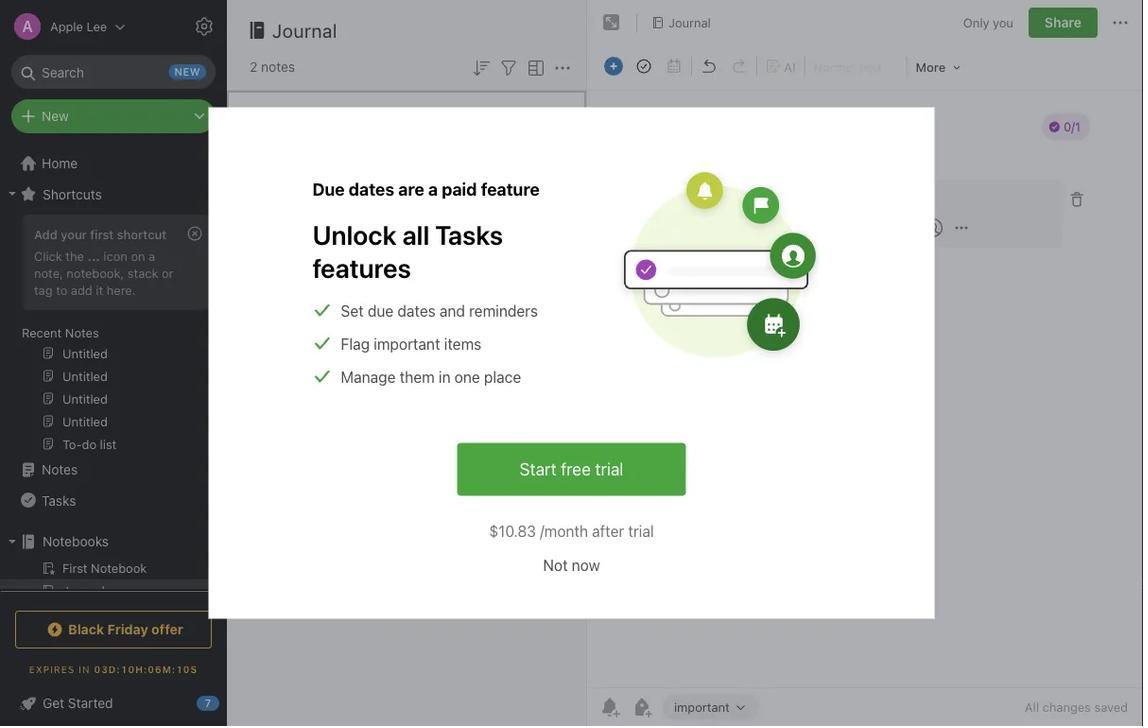 Task type: locate. For each thing, give the bounding box(es) containing it.
0 vertical spatial group
[[0, 209, 219, 463]]

a right 'on'
[[149, 249, 155, 263]]

now
[[572, 556, 600, 574]]

the
[[66, 249, 84, 263]]

daily
[[252, 222, 283, 237]]

trial
[[596, 459, 624, 480], [629, 522, 654, 540]]

1 vertical spatial dates
[[398, 302, 436, 320]]

2 notes
[[250, 59, 295, 75]]

1 vertical spatial important
[[675, 700, 730, 714]]

one
[[455, 368, 480, 386]]

1 horizontal spatial trial
[[629, 522, 654, 540]]

0 horizontal spatial well?
[[321, 242, 351, 257]]

expand note image
[[601, 11, 624, 34]]

not
[[543, 556, 568, 574]]

to
[[56, 283, 67, 297]]

notes up tasks button
[[42, 462, 78, 478]]

well? down "reflection"
[[321, 242, 351, 257]]

1 horizontal spatial journal
[[669, 15, 711, 29]]

shortcuts
[[43, 186, 102, 202]]

friday
[[107, 622, 148, 638]]

2 horizontal spatial what
[[482, 242, 514, 257]]

settings image
[[193, 15, 216, 38]]

dates
[[349, 179, 395, 200], [398, 302, 436, 320]]

task image
[[631, 53, 658, 79]]

changes
[[1043, 701, 1092, 715]]

03d:10h:06m:10s
[[94, 664, 198, 675]]

cell
[[0, 580, 219, 603]]

0 horizontal spatial important
[[374, 335, 440, 353]]

tasks
[[435, 219, 503, 250], [42, 493, 76, 508]]

share button
[[1029, 8, 1098, 38]]

important right add tag image
[[675, 700, 730, 714]]

2 what from the left
[[354, 242, 387, 257]]

undo image
[[696, 53, 723, 79]]

0 vertical spatial trial
[[596, 459, 624, 480]]

tree
[[0, 149, 227, 727]]

them
[[400, 368, 435, 386]]

1 horizontal spatial important
[[675, 700, 730, 714]]

1 horizontal spatial a
[[429, 179, 438, 200]]

0 vertical spatial a
[[429, 179, 438, 200]]

what left can
[[482, 242, 514, 257]]

0 horizontal spatial dates
[[349, 179, 395, 200]]

1 vertical spatial a
[[149, 249, 155, 263]]

...
[[88, 249, 100, 263]]

0 vertical spatial tasks
[[435, 219, 503, 250]]

1 what from the left
[[252, 242, 284, 257]]

notes link
[[0, 455, 219, 485]]

journal inside note list element
[[272, 19, 338, 41]]

what
[[252, 242, 284, 257], [354, 242, 387, 257], [482, 242, 514, 257]]

add
[[71, 283, 93, 297]]

on
[[131, 249, 145, 263]]

dates up flag important items
[[398, 302, 436, 320]]

paid
[[442, 179, 477, 200]]

trial inside "button"
[[596, 459, 624, 480]]

note window element
[[588, 0, 1144, 727]]

0 horizontal spatial journal
[[272, 19, 338, 41]]

journal inside button
[[669, 15, 711, 29]]

1 vertical spatial group
[[0, 557, 219, 633]]

what down daily
[[252, 242, 284, 257]]

tasks up the notebooks
[[42, 493, 76, 508]]

daily reflection
[[252, 222, 346, 237]]

more image
[[910, 53, 968, 79]]

went
[[287, 242, 317, 257]]

can
[[518, 242, 540, 257]]

i
[[543, 242, 547, 257]]

reflection
[[286, 222, 346, 237]]

a right are
[[429, 179, 438, 200]]

0 vertical spatial important
[[374, 335, 440, 353]]

what went well? what didn't go well? what can i improve on?
[[252, 242, 547, 277]]

due dates are a paid feature
[[313, 179, 540, 200]]

all
[[1026, 701, 1040, 715]]

insert image
[[600, 53, 628, 79]]

$10.83 /month after trial
[[490, 522, 654, 540]]

heading level image
[[808, 53, 905, 79]]

after
[[593, 522, 625, 540]]

recent notes
[[22, 325, 99, 340]]

a inside icon on a note, notebook, stack or tag to add it here.
[[149, 249, 155, 263]]

2 group from the top
[[0, 557, 219, 633]]

1 vertical spatial tasks
[[42, 493, 76, 508]]

0 vertical spatial dates
[[349, 179, 395, 200]]

journal up undo icon
[[669, 15, 711, 29]]

notes right the recent
[[65, 325, 99, 340]]

tasks inside unlock all tasks features
[[435, 219, 503, 250]]

0 horizontal spatial tasks
[[42, 493, 76, 508]]

1 horizontal spatial what
[[354, 242, 387, 257]]

didn't
[[390, 242, 425, 257]]

0 horizontal spatial trial
[[596, 459, 624, 480]]

in
[[79, 664, 90, 675]]

None search field
[[25, 55, 202, 89]]

note list element
[[227, 0, 588, 727]]

add
[[34, 227, 57, 241]]

start free trial button
[[458, 443, 686, 496]]

1 group from the top
[[0, 209, 219, 463]]

manage them in one place
[[341, 368, 521, 386]]

what left didn't
[[354, 242, 387, 257]]

trial right free on the bottom
[[596, 459, 624, 480]]

it
[[96, 283, 103, 297]]

add your first shortcut
[[34, 227, 167, 241]]

unlock
[[313, 219, 397, 250]]

tasks down "paid"
[[435, 219, 503, 250]]

first
[[90, 227, 114, 241]]

place
[[484, 368, 521, 386]]

black friday offer button
[[15, 611, 212, 649]]

0 horizontal spatial a
[[149, 249, 155, 263]]

1 horizontal spatial tasks
[[435, 219, 503, 250]]

1 horizontal spatial well?
[[448, 242, 479, 257]]

journal
[[669, 15, 711, 29], [272, 19, 338, 41]]

important up them
[[374, 335, 440, 353]]

shortcut
[[117, 227, 167, 241]]

0 horizontal spatial what
[[252, 242, 284, 257]]

tasks button
[[0, 485, 219, 516]]

trial right after
[[629, 522, 654, 540]]

manage
[[341, 368, 396, 386]]

well?
[[321, 242, 351, 257], [448, 242, 479, 257]]

feature
[[481, 179, 540, 200]]

group
[[0, 209, 219, 463], [0, 557, 219, 633]]

well? right go
[[448, 242, 479, 257]]

a
[[429, 179, 438, 200], [149, 249, 155, 263]]

dates left are
[[349, 179, 395, 200]]

notes
[[65, 325, 99, 340], [42, 462, 78, 478]]

1 horizontal spatial dates
[[398, 302, 436, 320]]

set due dates and reminders
[[341, 302, 538, 320]]

journal up notes in the top of the page
[[272, 19, 338, 41]]

items
[[444, 335, 482, 353]]

new button
[[11, 99, 216, 133]]



Task type: vqa. For each thing, say whether or not it's contained in the screenshot.
ON
yes



Task type: describe. For each thing, give the bounding box(es) containing it.
tree containing home
[[0, 149, 227, 727]]

1 well? from the left
[[321, 242, 351, 257]]

saved
[[1095, 701, 1129, 715]]

click the ...
[[34, 249, 100, 263]]

due
[[313, 179, 345, 200]]

untitled
[[252, 108, 302, 124]]

expires
[[29, 664, 75, 675]]

your
[[61, 227, 87, 241]]

click
[[34, 249, 62, 263]]

$10.83
[[490, 522, 536, 540]]

notebook,
[[67, 266, 124, 280]]

unlock all tasks features
[[313, 219, 503, 283]]

icon on a note, notebook, stack or tag to add it here.
[[34, 249, 174, 297]]

home
[[42, 156, 78, 171]]

due
[[368, 302, 394, 320]]

shortcuts button
[[0, 179, 219, 209]]

black
[[68, 622, 104, 638]]

0 vertical spatial notes
[[65, 325, 99, 340]]

notebooks
[[43, 534, 109, 550]]

1 vertical spatial notes
[[42, 462, 78, 478]]

improve
[[252, 262, 300, 277]]

icon
[[104, 249, 128, 263]]

start free trial
[[520, 459, 624, 480]]

offer
[[152, 622, 183, 638]]

journal button
[[645, 9, 718, 36]]

only you
[[964, 15, 1014, 30]]

home link
[[0, 149, 227, 179]]

or
[[162, 266, 174, 280]]

recent
[[22, 325, 62, 340]]

set
[[341, 302, 364, 320]]

go
[[429, 242, 445, 257]]

group containing add your first shortcut
[[0, 209, 219, 463]]

here.
[[107, 283, 136, 297]]

/month
[[540, 522, 589, 540]]

add tag image
[[631, 696, 654, 719]]

features
[[313, 252, 411, 283]]

3 what from the left
[[482, 242, 514, 257]]

start
[[520, 459, 557, 480]]

expires in 03d:10h:06m:10s
[[29, 664, 198, 675]]

2 well? from the left
[[448, 242, 479, 257]]

note,
[[34, 266, 63, 280]]

reminders
[[469, 302, 538, 320]]

untitled button
[[227, 91, 587, 204]]

1 vertical spatial trial
[[629, 522, 654, 540]]

all changes saved
[[1026, 701, 1129, 715]]

and
[[440, 302, 466, 320]]

you
[[994, 15, 1014, 30]]

expand notebooks image
[[5, 535, 20, 550]]

tag
[[34, 283, 53, 297]]

not now
[[543, 556, 600, 574]]

are
[[399, 179, 425, 200]]

important button
[[663, 694, 760, 721]]

flag
[[341, 335, 370, 353]]

tasks inside button
[[42, 493, 76, 508]]

share
[[1045, 15, 1082, 30]]

flag important items
[[341, 335, 482, 353]]

new
[[42, 108, 69, 124]]

stack
[[128, 266, 158, 280]]

Search text field
[[25, 55, 202, 89]]

add a reminder image
[[599, 696, 622, 719]]

on?
[[304, 262, 326, 277]]

only
[[964, 15, 990, 30]]

2
[[250, 59, 258, 75]]

not now link
[[543, 554, 600, 577]]

free
[[561, 459, 591, 480]]

in
[[439, 368, 451, 386]]

notebooks link
[[0, 527, 219, 557]]

Note Editor text field
[[588, 91, 1144, 688]]

important inside button
[[675, 700, 730, 714]]

all
[[403, 219, 430, 250]]



